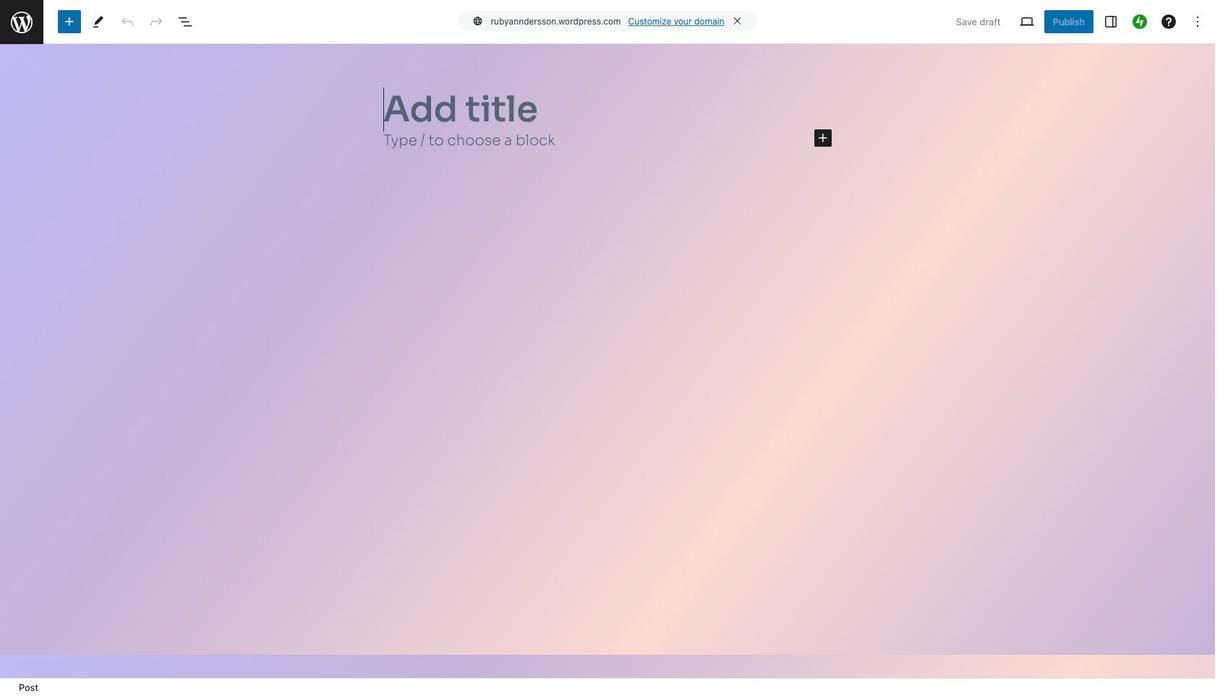 Task type: vqa. For each thing, say whether or not it's contained in the screenshot.
Tools Image in the top of the page
yes



Task type: describe. For each thing, give the bounding box(es) containing it.
editor content region
[[0, 44, 1215, 679]]

tools image
[[90, 13, 107, 30]]

toggle block inserter image
[[61, 13, 78, 30]]

redo image
[[148, 13, 165, 30]]

options image
[[1189, 13, 1207, 30]]

view image
[[1018, 13, 1036, 30]]

undo image
[[119, 13, 136, 30]]



Task type: locate. For each thing, give the bounding box(es) containing it.
jetpack image
[[1133, 14, 1147, 29]]

settings image
[[1102, 13, 1120, 30]]

document overview image
[[177, 13, 194, 30]]

help image
[[1160, 13, 1178, 30]]



